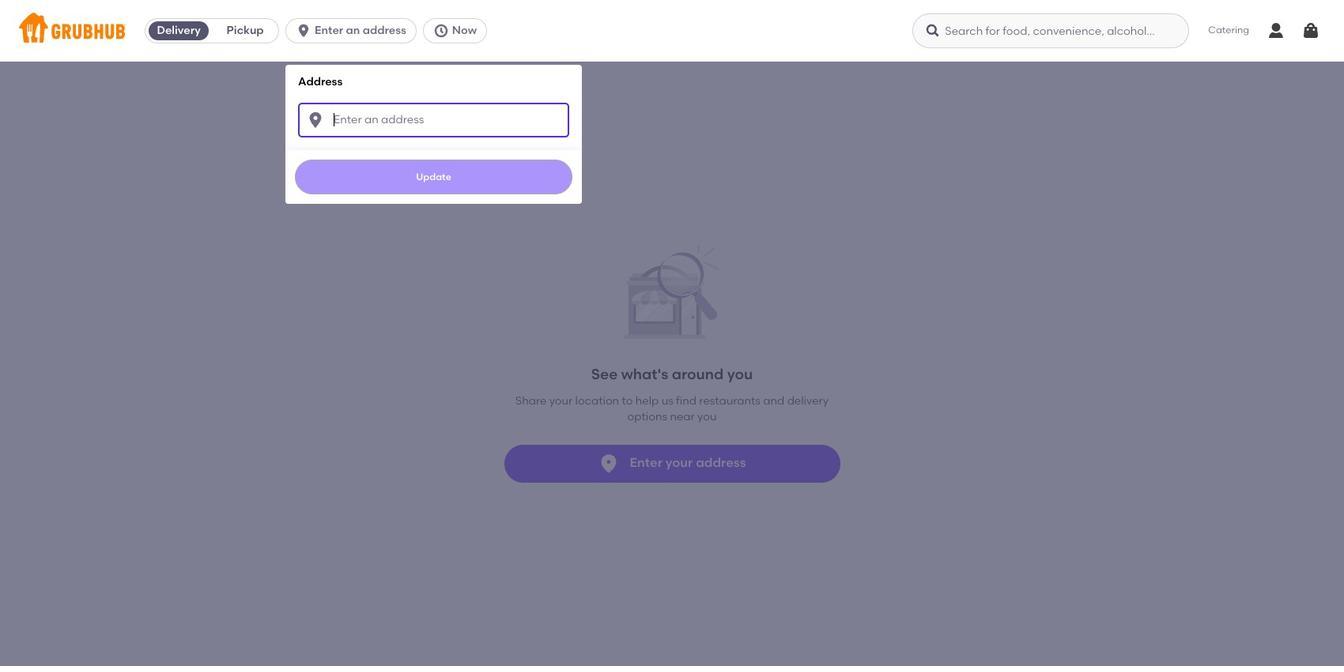 Task type: locate. For each thing, give the bounding box(es) containing it.
your inside share your location to help us find restaurants and delivery options near you
[[549, 395, 573, 408]]

0 horizontal spatial your
[[549, 395, 573, 408]]

address right an
[[363, 24, 406, 37]]

pickup
[[227, 24, 264, 37]]

you right near
[[698, 411, 717, 424]]

1 horizontal spatial your
[[666, 456, 693, 471]]

your inside button
[[666, 456, 693, 471]]

your right share
[[549, 395, 573, 408]]

enter
[[315, 24, 343, 37], [630, 456, 663, 471]]

svg image inside "enter an address" button
[[296, 23, 312, 39]]

1 vertical spatial address
[[696, 456, 746, 471]]

enter left an
[[315, 24, 343, 37]]

position icon image
[[598, 453, 620, 475]]

1 vertical spatial enter
[[630, 456, 663, 471]]

enter inside main navigation "navigation"
[[315, 24, 343, 37]]

0 vertical spatial address
[[363, 24, 406, 37]]

enter for enter an address
[[315, 24, 343, 37]]

share your location to help us find restaurants and delivery options near you
[[516, 395, 829, 424]]

your down near
[[666, 456, 693, 471]]

address down restaurants
[[696, 456, 746, 471]]

1 horizontal spatial enter
[[630, 456, 663, 471]]

your
[[549, 395, 573, 408], [666, 456, 693, 471]]

update button
[[295, 159, 573, 194]]

around
[[672, 365, 724, 383]]

near
[[670, 411, 695, 424]]

address
[[298, 75, 343, 89]]

and
[[763, 395, 785, 408]]

your for share
[[549, 395, 573, 408]]

you up restaurants
[[727, 365, 753, 383]]

1 vertical spatial your
[[666, 456, 693, 471]]

enter right position icon
[[630, 456, 663, 471]]

0 vertical spatial enter
[[315, 24, 343, 37]]

an
[[346, 24, 360, 37]]

0 horizontal spatial address
[[363, 24, 406, 37]]

svg image inside now button
[[433, 23, 449, 39]]

1 vertical spatial you
[[698, 411, 717, 424]]

0 vertical spatial your
[[549, 395, 573, 408]]

your for enter
[[666, 456, 693, 471]]

Enter an address search field
[[298, 102, 570, 137]]

see
[[591, 365, 618, 383]]

enter an address
[[315, 24, 406, 37]]

0 horizontal spatial enter
[[315, 24, 343, 37]]

1 horizontal spatial address
[[696, 456, 746, 471]]

find
[[676, 395, 697, 408]]

0 vertical spatial you
[[727, 365, 753, 383]]

svg image
[[1302, 21, 1321, 40], [296, 23, 312, 39], [433, 23, 449, 39], [926, 23, 941, 39]]

0 horizontal spatial you
[[698, 411, 717, 424]]

you
[[727, 365, 753, 383], [698, 411, 717, 424]]

us
[[662, 395, 674, 408]]

address
[[363, 24, 406, 37], [696, 456, 746, 471]]

enter your address button
[[504, 445, 840, 483]]

location
[[575, 395, 619, 408]]

restaurants
[[699, 395, 761, 408]]

address inside main navigation "navigation"
[[363, 24, 406, 37]]

pickup button
[[212, 18, 278, 43]]

enter an address button
[[286, 18, 423, 43]]

1 horizontal spatial you
[[727, 365, 753, 383]]

address for enter an address
[[363, 24, 406, 37]]



Task type: vqa. For each thing, say whether or not it's contained in the screenshot.
$19.09
no



Task type: describe. For each thing, give the bounding box(es) containing it.
now button
[[423, 18, 494, 43]]

svg image
[[306, 110, 325, 129]]

enter your address
[[630, 456, 746, 471]]

see what's around you
[[591, 365, 753, 383]]

update
[[416, 171, 452, 182]]

catering button
[[1198, 13, 1261, 49]]

delivery
[[157, 24, 201, 37]]

delivery button
[[146, 18, 212, 43]]

share
[[516, 395, 547, 408]]

enter for enter your address
[[630, 456, 663, 471]]

now
[[452, 24, 477, 37]]

what's
[[621, 365, 669, 383]]

main navigation navigation
[[0, 0, 1344, 667]]

help
[[636, 395, 659, 408]]

options
[[628, 411, 668, 424]]

you inside share your location to help us find restaurants and delivery options near you
[[698, 411, 717, 424]]

address for enter your address
[[696, 456, 746, 471]]

to
[[622, 395, 633, 408]]

catering
[[1209, 25, 1250, 36]]

delivery
[[787, 395, 829, 408]]



